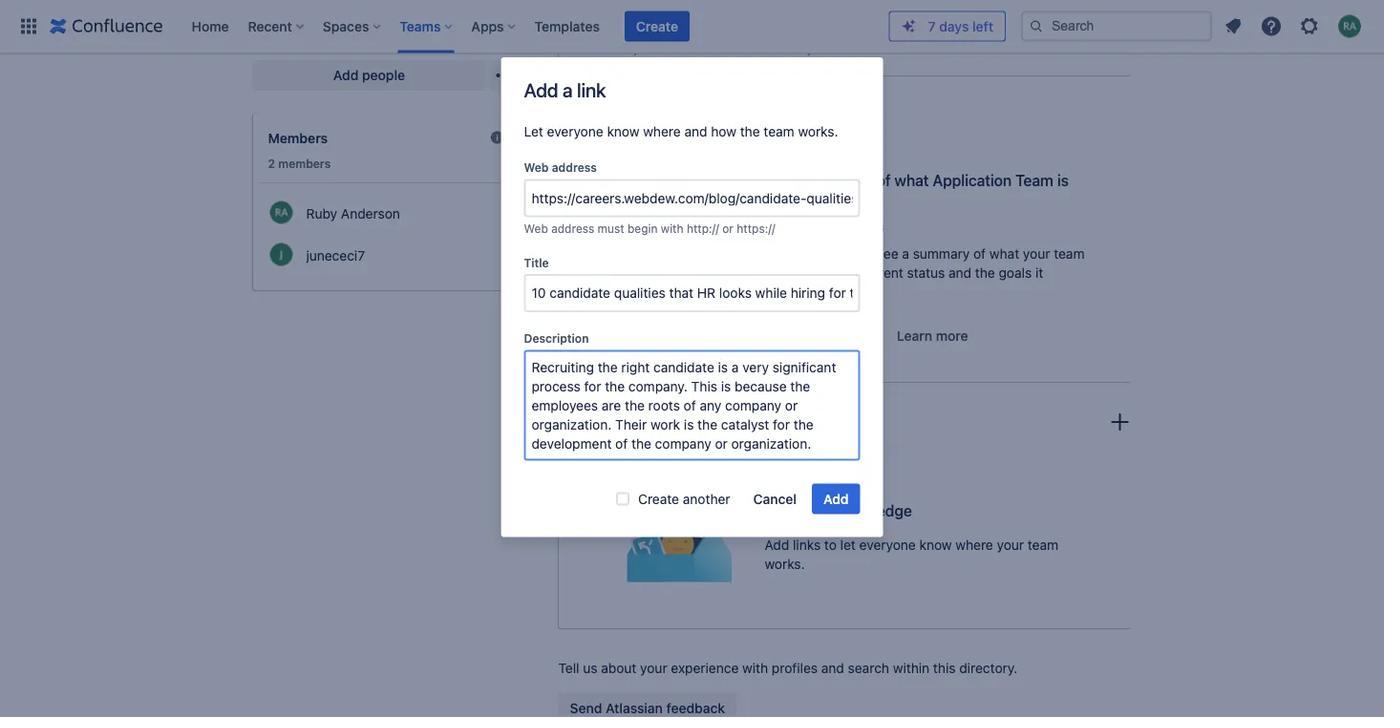 Task type: vqa. For each thing, say whether or not it's contained in the screenshot.
catalyst
no



Task type: locate. For each thing, give the bounding box(es) containing it.
description
[[524, 332, 589, 345]]

or
[[722, 222, 734, 235]]

the
[[329, 0, 348, 16], [334, 20, 354, 35], [740, 124, 760, 139], [803, 171, 825, 190], [835, 265, 855, 281], [975, 265, 995, 281], [809, 502, 832, 520]]

and
[[684, 124, 707, 139], [949, 265, 972, 281], [821, 661, 844, 677]]

0 horizontal spatial status
[[829, 171, 873, 190]]

0 vertical spatial everyone
[[547, 124, 603, 139]]

0 vertical spatial your
[[1023, 246, 1050, 262]]

create inside add a link dialog
[[638, 491, 679, 507]]

know
[[607, 124, 640, 139], [919, 538, 952, 553]]

create
[[636, 18, 678, 34], [638, 491, 679, 507]]

1 horizontal spatial where
[[956, 538, 993, 553]]

1 vertical spatial application
[[933, 171, 1012, 190]]

everyone up "web address"
[[547, 124, 603, 139]]

confluence image
[[50, 15, 163, 38], [50, 15, 163, 38]]

of
[[877, 171, 891, 190], [973, 246, 986, 262]]

on
[[832, 191, 850, 209]]

2
[[268, 157, 275, 170]]

add inside 'add people' button
[[333, 67, 359, 83]]

the inside see the status of what application team is working on
[[803, 171, 825, 190]]

0 horizontal spatial what
[[895, 171, 929, 190]]

the inside add a link dialog
[[740, 124, 760, 139]]

2 horizontal spatial and
[[949, 265, 972, 281]]

1 horizontal spatial application
[[933, 171, 1012, 190]]

web up title
[[524, 222, 548, 235]]

let
[[840, 538, 856, 553]]

0 horizontal spatial a
[[563, 78, 573, 101]]

0 horizontal spatial of
[[877, 171, 891, 190]]

with right begin
[[661, 222, 684, 235]]

status down summary
[[907, 265, 945, 281]]

1 vertical spatial where
[[956, 538, 993, 553]]

1 vertical spatial status
[[907, 265, 945, 281]]

this down confluence
[[763, 43, 782, 56]]

your for what
[[1023, 246, 1050, 262]]

atlas
[[858, 220, 884, 234], [810, 328, 841, 344]]

learn more
[[897, 328, 968, 344]]

team inside add a link dialog
[[764, 124, 794, 139]]

1 horizontal spatial what
[[990, 246, 1019, 262]]

team inside the add links to let everyone know where your team works.
[[1028, 538, 1059, 553]]

1 vertical spatial a
[[902, 246, 909, 262]]

let everyone know where and how the team works.
[[524, 124, 838, 139]]

web for web address
[[524, 161, 549, 174]]

status inside help teammates see a summary of what your team works on, the current status and the goals it contributes to.
[[907, 265, 945, 281]]

send
[[570, 701, 602, 717]]

0 vertical spatial know
[[607, 124, 640, 139]]

where inside add a link dialog
[[643, 124, 681, 139]]

1 address from the top
[[552, 161, 597, 174]]

1 vertical spatial atlas
[[810, 328, 841, 344]]

in
[[711, 25, 721, 41]]

get atlas free
[[784, 328, 870, 344]]

your inside the add links to let everyone know where your team works.
[[997, 538, 1024, 553]]

address down contributing
[[552, 161, 597, 174]]

and left how
[[684, 124, 707, 139]]

we
[[464, 0, 481, 16]]

cancel button
[[742, 484, 808, 514]]

tell
[[558, 661, 579, 677]]

and inside help teammates see a summary of what your team works on, the current status and the goals it contributes to.
[[949, 265, 972, 281]]

1 vertical spatial address
[[551, 222, 594, 235]]

everyone
[[547, 124, 603, 139], [859, 538, 916, 553]]

teammates
[[804, 246, 873, 262]]

web down let
[[524, 161, 549, 174]]

links
[[558, 413, 596, 431]]

0 horizontal spatial this
[[763, 43, 782, 56]]

of up powered by atlas
[[877, 171, 891, 190]]

web for web address must begin with http:// or https://
[[524, 222, 548, 235]]

team,
[[424, 0, 461, 16]]

0 horizontal spatial and
[[684, 124, 707, 139]]

your inside help teammates see a summary of what your team works on, the current status and the goals it contributes to.
[[1023, 246, 1050, 262]]

what up powered by atlas link
[[895, 171, 929, 190]]

by
[[841, 220, 854, 234]]

add a link
[[524, 78, 606, 101]]

members
[[268, 130, 328, 146]]

0 horizontal spatial application
[[352, 0, 420, 16]]

spaces button
[[317, 11, 388, 42]]

0 vertical spatial team
[[764, 124, 794, 139]]

application up the right
[[352, 0, 420, 16]]

1 horizontal spatial everyone
[[859, 538, 916, 553]]

1 vertical spatial team
[[1054, 246, 1085, 262]]

status up on
[[829, 171, 873, 190]]

a right see
[[902, 246, 909, 262]]

with left the profiles
[[742, 661, 768, 677]]

1 horizontal spatial a
[[902, 246, 909, 262]]

0 vertical spatial application
[[352, 0, 420, 16]]

1 vertical spatial and
[[949, 265, 972, 281]]

contributing
[[558, 107, 648, 125]]

welcome to the application team, we are trying to find the right applicant.
[[253, 0, 504, 35]]

the up working at the right of page
[[803, 171, 825, 190]]

1 horizontal spatial know
[[919, 538, 952, 553]]

1 web from the top
[[524, 161, 549, 174]]

add inside the add links to let everyone know where your team works.
[[765, 538, 789, 553]]

profiles
[[772, 661, 818, 677]]

find
[[307, 20, 331, 35]]

0 vertical spatial where
[[643, 124, 681, 139]]

current
[[859, 265, 903, 281]]

1 horizontal spatial of
[[973, 246, 986, 262]]

with
[[661, 222, 684, 235], [742, 661, 768, 677]]

1 horizontal spatial status
[[907, 265, 945, 281]]

0 vertical spatial atlas
[[858, 220, 884, 234]]

learn more button
[[885, 321, 980, 352]]

0 vertical spatial what
[[895, 171, 929, 190]]

team
[[764, 124, 794, 139], [1054, 246, 1085, 262], [1028, 538, 1059, 553]]

to up find
[[313, 0, 325, 16]]

1 vertical spatial with
[[742, 661, 768, 677]]

learn
[[897, 328, 932, 344]]

0 vertical spatial status
[[829, 171, 873, 190]]

of inside see the status of what application team is working on
[[877, 171, 891, 190]]

ruby
[[614, 43, 639, 56]]

address left must at the top left of page
[[551, 222, 594, 235]]

1 vertical spatial know
[[919, 538, 952, 553]]

of right summary
[[973, 246, 986, 262]]

know inside add a link dialog
[[607, 124, 640, 139]]

on,
[[812, 265, 832, 281]]

1 vertical spatial what
[[990, 246, 1019, 262]]

to
[[313, 0, 325, 16], [291, 20, 304, 35], [652, 107, 666, 125], [824, 538, 837, 553]]

0 vertical spatial and
[[684, 124, 707, 139]]

feedback
[[666, 701, 725, 717]]

1 vertical spatial create
[[638, 491, 679, 507]]

team for add links to let everyone know where your team works.
[[1028, 538, 1059, 553]]

atlas inside button
[[810, 328, 841, 344]]

2 web from the top
[[524, 222, 548, 235]]

0 vertical spatial a
[[563, 78, 573, 101]]

this
[[763, 43, 782, 56], [933, 661, 956, 677]]

and down summary
[[949, 265, 972, 281]]

add button
[[812, 484, 860, 514]]

status
[[829, 171, 873, 190], [907, 265, 945, 281]]

works. inside the add links to let everyone know where your team works.
[[765, 557, 805, 572]]

2 vertical spatial team
[[1028, 538, 1059, 553]]

0 vertical spatial works.
[[798, 124, 838, 139]]

1 horizontal spatial with
[[742, 661, 768, 677]]

create for create
[[636, 18, 678, 34]]

works. up see
[[798, 124, 838, 139]]

2 vertical spatial your
[[640, 661, 667, 677]]

powered by atlas link
[[772, 219, 1101, 235]]

atlas right by
[[858, 220, 884, 234]]

1 horizontal spatial and
[[821, 661, 844, 677]]

let
[[524, 124, 543, 139]]

your for where
[[997, 538, 1024, 553]]

0 horizontal spatial atlas
[[810, 328, 841, 344]]

to left let
[[824, 538, 837, 553]]

must
[[598, 222, 624, 235]]

application
[[352, 0, 420, 16], [933, 171, 1012, 190]]

a left link
[[563, 78, 573, 101]]

0 vertical spatial of
[[877, 171, 891, 190]]

settings icon image
[[1298, 15, 1321, 38]]

0 vertical spatial this
[[763, 43, 782, 56]]

are
[[485, 0, 504, 16]]

0 horizontal spatial where
[[643, 124, 681, 139]]

your
[[1023, 246, 1050, 262], [997, 538, 1024, 553], [640, 661, 667, 677]]

1 horizontal spatial atlas
[[858, 220, 884, 234]]

see
[[877, 246, 898, 262]]

1 vertical spatial web
[[524, 222, 548, 235]]

getting
[[614, 25, 659, 41]]

create inside global element
[[636, 18, 678, 34]]

share the knowledge
[[765, 502, 912, 520]]

is
[[1057, 171, 1069, 190]]

link
[[577, 78, 606, 101]]

the right "share"
[[809, 502, 832, 520]]

what up goals
[[990, 246, 1019, 262]]

Web address field
[[526, 181, 858, 215]]

0 horizontal spatial know
[[607, 124, 640, 139]]

1 vertical spatial everyone
[[859, 538, 916, 553]]

2 address from the top
[[551, 222, 594, 235]]

add inside add button
[[823, 491, 849, 507]]

home
[[192, 18, 229, 34]]

what
[[895, 171, 929, 190], [990, 246, 1019, 262]]

about
[[601, 661, 637, 677]]

0 vertical spatial web
[[524, 161, 549, 174]]

what inside see the status of what application team is working on
[[895, 171, 929, 190]]

everyone down knowledge
[[859, 538, 916, 553]]

atlas right get
[[810, 328, 841, 344]]

see
[[772, 171, 799, 190]]

application up powered by atlas link
[[933, 171, 1012, 190]]

address for web address must begin with http:// or https://
[[551, 222, 594, 235]]

what inside help teammates see a summary of what your team works on, the current status and the goals it contributes to.
[[990, 246, 1019, 262]]

0 vertical spatial with
[[661, 222, 684, 235]]

1 vertical spatial of
[[973, 246, 986, 262]]

a inside dialog
[[563, 78, 573, 101]]

works.
[[798, 124, 838, 139], [765, 557, 805, 572]]

where
[[643, 124, 681, 139], [956, 538, 993, 553]]

everyone inside the add links to let everyone know where your team works.
[[859, 538, 916, 553]]

the right how
[[740, 124, 760, 139]]

create left another
[[638, 491, 679, 507]]

create up ruby anderson
[[636, 18, 678, 34]]

this right within
[[933, 661, 956, 677]]

add
[[333, 67, 359, 83], [524, 78, 558, 101], [823, 491, 849, 507], [765, 538, 789, 553]]

0 horizontal spatial everyone
[[547, 124, 603, 139]]

team inside help teammates see a summary of what your team works on, the current status and the goals it contributes to.
[[1054, 246, 1085, 262]]

trying
[[253, 20, 288, 35]]

0 vertical spatial address
[[552, 161, 597, 174]]

0 horizontal spatial with
[[661, 222, 684, 235]]

0 vertical spatial create
[[636, 18, 678, 34]]

banner
[[0, 0, 1384, 53]]

contributing to
[[558, 107, 666, 125]]

add a link dialog
[[501, 57, 883, 537]]

atlas image
[[772, 219, 788, 235]]

of inside help teammates see a summary of what your team works on, the current status and the goals it contributes to.
[[973, 246, 986, 262]]

the left goals
[[975, 265, 995, 281]]

and left the search
[[821, 661, 844, 677]]

banner containing home
[[0, 0, 1384, 53]]

1 vertical spatial this
[[933, 661, 956, 677]]

works. down links
[[765, 557, 805, 572]]

1 vertical spatial your
[[997, 538, 1024, 553]]

add people
[[333, 67, 405, 83]]

to right contributing
[[652, 107, 666, 125]]

1 vertical spatial works.
[[765, 557, 805, 572]]

share
[[765, 502, 805, 520]]

today
[[785, 43, 813, 56]]



Task type: describe. For each thing, give the bounding box(es) containing it.
application inside the welcome to the application team, we are trying to find the right applicant.
[[352, 0, 420, 16]]

team for help teammates see a summary of what your team works on, the current status and the goals it contributes to.
[[1054, 246, 1085, 262]]

the down teammates
[[835, 265, 855, 281]]

works. inside add a link dialog
[[798, 124, 838, 139]]

templates
[[535, 18, 600, 34]]

send atlassian feedback button
[[558, 694, 737, 717]]

powered
[[791, 220, 838, 234]]

right
[[357, 20, 386, 35]]

Description text field
[[524, 350, 860, 461]]

experience
[[671, 661, 739, 677]]

directory.
[[959, 661, 1018, 677]]

web address must begin with http:// or https://
[[524, 222, 775, 235]]

created
[[722, 43, 760, 56]]

welcome
[[253, 0, 309, 16]]

help
[[772, 246, 801, 262]]

the up spaces
[[329, 0, 348, 16]]

people
[[362, 67, 405, 83]]

apps
[[471, 18, 504, 34]]

working
[[772, 191, 828, 209]]

to inside the add links to let everyone know where your team works.
[[824, 538, 837, 553]]

http://
[[687, 222, 719, 235]]

cancel
[[753, 491, 797, 507]]

us
[[583, 661, 597, 677]]

how
[[711, 124, 736, 139]]

add links to let everyone know where your team works.
[[765, 538, 1059, 572]]

know inside the add links to let everyone know where your team works.
[[919, 538, 952, 553]]

help teammates see a summary of what your team works on, the current status and the goals it contributes to.
[[772, 246, 1085, 300]]

with inside add a link dialog
[[661, 222, 684, 235]]

see the status of what application team is working on
[[772, 171, 1069, 209]]

add link image
[[1109, 411, 1131, 434]]

create another
[[638, 491, 730, 507]]

to.
[[846, 284, 862, 300]]

getting started in confluence
[[614, 25, 795, 41]]

within
[[893, 661, 930, 677]]

create for create another
[[638, 491, 679, 507]]

2 vertical spatial and
[[821, 661, 844, 677]]

Title field
[[526, 276, 858, 310]]

it
[[1035, 265, 1043, 281]]

send atlassian feedback
[[570, 701, 725, 717]]

2 members
[[268, 157, 331, 170]]

a inside help teammates see a summary of what your team works on, the current status and the goals it contributes to.
[[902, 246, 909, 262]]

and inside add a link dialog
[[684, 124, 707, 139]]

address for web address
[[552, 161, 597, 174]]

another
[[683, 491, 730, 507]]

free
[[845, 328, 870, 344]]

get
[[784, 328, 806, 344]]

started
[[663, 25, 707, 41]]

you created this today
[[701, 43, 813, 56]]

add for add
[[823, 491, 849, 507]]

atlassian
[[606, 701, 663, 717]]

spaces
[[323, 18, 369, 34]]

powered by atlas
[[791, 220, 884, 234]]

summary
[[913, 246, 970, 262]]

add for add links to let everyone know where your team works.
[[765, 538, 789, 553]]

more
[[936, 328, 968, 344]]

applicant.
[[389, 20, 449, 35]]

begin
[[628, 222, 658, 235]]

1 horizontal spatial this
[[933, 661, 956, 677]]

add for add a link
[[524, 78, 558, 101]]

goals
[[999, 265, 1032, 281]]

web address
[[524, 161, 597, 174]]

templates link
[[529, 11, 606, 42]]

application inside see the status of what application team is working on
[[933, 171, 1012, 190]]

contributes
[[772, 284, 843, 300]]

get atlas free button
[[772, 321, 882, 352]]

tell us about your experience with profiles and search within this directory.
[[558, 661, 1018, 677]]

members
[[278, 157, 331, 170]]

home link
[[186, 11, 235, 42]]

status inside see the status of what application team is working on
[[829, 171, 873, 190]]

knowledge
[[836, 502, 912, 520]]

global element
[[11, 0, 889, 53]]

works
[[772, 265, 809, 281]]

where inside the add links to let everyone know where your team works.
[[956, 538, 993, 553]]

add people button
[[253, 60, 486, 91]]

you
[[701, 43, 719, 56]]

search
[[848, 661, 889, 677]]

apps button
[[466, 11, 523, 42]]

everyone inside add a link dialog
[[547, 124, 603, 139]]

add for add people
[[333, 67, 359, 83]]

ruby anderson
[[614, 43, 690, 56]]

confluence
[[725, 25, 795, 41]]

links
[[793, 538, 821, 553]]

to left find
[[291, 20, 304, 35]]

the right find
[[334, 20, 354, 35]]

title
[[524, 256, 549, 269]]

https://
[[737, 222, 775, 235]]

team
[[1016, 171, 1054, 190]]

Search field
[[1021, 11, 1212, 42]]

anderson
[[642, 43, 690, 56]]

search image
[[1029, 19, 1044, 34]]



